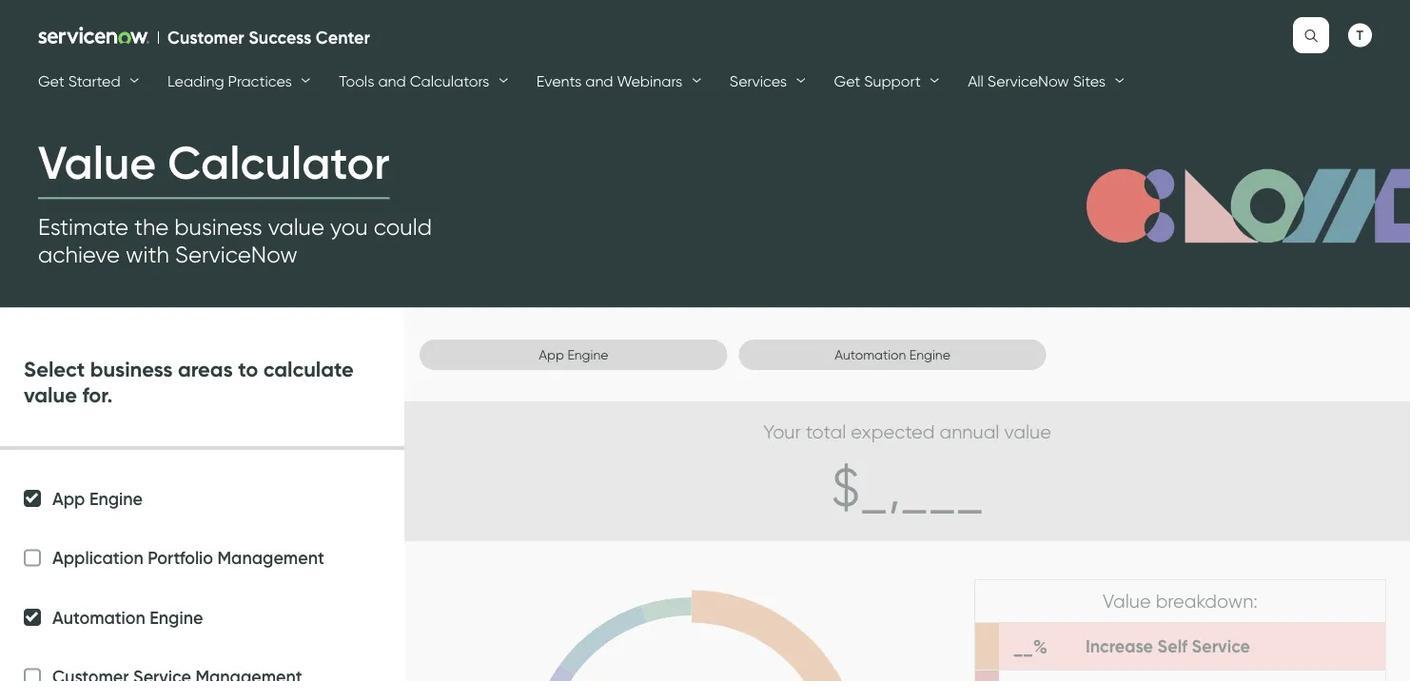 Task type: describe. For each thing, give the bounding box(es) containing it.
0 vertical spatial automation engine
[[835, 347, 951, 363]]

app engine for application portfolio management
[[52, 488, 143, 510]]

support
[[864, 71, 921, 90]]

all servicenow sites
[[968, 71, 1106, 90]]

webinars
[[617, 71, 683, 90]]

the
[[134, 213, 169, 241]]

get support link
[[834, 62, 921, 100]]

tools and calculators
[[339, 71, 489, 90]]

all servicenow sites link
[[968, 62, 1106, 100]]

get for get started
[[38, 71, 64, 90]]

0 horizontal spatial automation engine
[[52, 607, 203, 629]]

tools
[[339, 71, 374, 90]]

app for application portfolio management
[[52, 488, 85, 510]]

value inside estimate the business value you could achieve with servicenow
[[268, 213, 325, 241]]

select
[[24, 356, 85, 382]]

services link
[[730, 62, 787, 100]]

get support
[[834, 71, 921, 90]]

app engine for automation engine
[[539, 347, 608, 363]]

areas
[[178, 356, 233, 382]]

sites
[[1073, 71, 1106, 90]]

value calculator
[[38, 135, 390, 192]]

customer success center link
[[38, 27, 376, 49]]

portfolio
[[148, 548, 213, 569]]

with
[[126, 241, 169, 269]]

could
[[374, 213, 432, 241]]

1 horizontal spatial automation
[[835, 347, 906, 363]]

get for get support
[[834, 71, 861, 90]]

calculate
[[263, 356, 354, 382]]

events and webinars link
[[537, 62, 683, 100]]

practices
[[228, 71, 292, 90]]

business inside the select business areas to calculate value for.
[[90, 356, 173, 382]]



Task type: locate. For each thing, give the bounding box(es) containing it.
1 vertical spatial app engine
[[52, 488, 143, 510]]

1 horizontal spatial app engine
[[539, 347, 608, 363]]

1 vertical spatial automation
[[52, 607, 145, 629]]

0 horizontal spatial get
[[38, 71, 64, 90]]

1 horizontal spatial app
[[539, 347, 564, 363]]

leading practices
[[168, 71, 292, 90]]

1 get from the left
[[38, 71, 64, 90]]

achieve
[[38, 241, 120, 269]]

services
[[730, 71, 787, 90]]

0 horizontal spatial automation
[[52, 607, 145, 629]]

1 vertical spatial business
[[90, 356, 173, 382]]

leading practices link
[[168, 62, 292, 100]]

calculator
[[168, 135, 390, 192]]

value left for.
[[24, 382, 77, 408]]

to
[[238, 356, 258, 382]]

automation
[[835, 347, 906, 363], [52, 607, 145, 629]]

servicenow right all
[[988, 71, 1069, 90]]

value inside the select business areas to calculate value for.
[[24, 382, 77, 408]]

0 horizontal spatial business
[[90, 356, 173, 382]]

center
[[316, 27, 370, 49]]

customer
[[167, 27, 244, 49]]

customer success center
[[167, 27, 370, 49]]

calculators
[[410, 71, 489, 90]]

get started link
[[38, 62, 120, 100]]

1 horizontal spatial get
[[834, 71, 861, 90]]

0 vertical spatial app
[[539, 347, 564, 363]]

1 horizontal spatial and
[[585, 71, 613, 90]]

1 vertical spatial app
[[52, 488, 85, 510]]

1 horizontal spatial servicenow
[[988, 71, 1069, 90]]

business left areas
[[90, 356, 173, 382]]

estimate
[[38, 213, 128, 241]]

all
[[968, 71, 984, 90]]

get left 'started'
[[38, 71, 64, 90]]

leading
[[168, 71, 224, 90]]

servicenow
[[988, 71, 1069, 90], [175, 241, 298, 269]]

management
[[217, 548, 324, 569]]

app for automation engine
[[539, 347, 564, 363]]

application
[[52, 548, 143, 569]]

1 horizontal spatial value
[[268, 213, 325, 241]]

0 vertical spatial business
[[174, 213, 262, 241]]

and for events
[[585, 71, 613, 90]]

business inside estimate the business value you could achieve with servicenow
[[174, 213, 262, 241]]

0 vertical spatial app engine
[[539, 347, 608, 363]]

servicenow inside all servicenow sites link
[[988, 71, 1069, 90]]

value
[[38, 135, 156, 192]]

tools and calculators link
[[339, 62, 489, 100]]

you
[[330, 213, 368, 241]]

1 vertical spatial servicenow
[[175, 241, 298, 269]]

business down value calculator
[[174, 213, 262, 241]]

events and webinars
[[537, 71, 683, 90]]

1 vertical spatial value
[[24, 382, 77, 408]]

0 horizontal spatial and
[[378, 71, 406, 90]]

servicenow right with
[[175, 241, 298, 269]]

and inside tools and calculators link
[[378, 71, 406, 90]]

and
[[378, 71, 406, 90], [585, 71, 613, 90]]

0 horizontal spatial app engine
[[52, 488, 143, 510]]

events
[[537, 71, 582, 90]]

value
[[268, 213, 325, 241], [24, 382, 77, 408]]

0 horizontal spatial value
[[24, 382, 77, 408]]

and for tools
[[378, 71, 406, 90]]

engine
[[568, 347, 608, 363], [910, 347, 951, 363], [89, 488, 143, 510], [150, 607, 203, 629]]

0 horizontal spatial app
[[52, 488, 85, 510]]

value left you on the left top
[[268, 213, 325, 241]]

estimate the business value you could achieve with servicenow
[[38, 213, 432, 269]]

app engine
[[539, 347, 608, 363], [52, 488, 143, 510]]

1 horizontal spatial automation engine
[[835, 347, 951, 363]]

for.
[[82, 382, 113, 408]]

app
[[539, 347, 564, 363], [52, 488, 85, 510]]

select business areas to calculate value for.
[[24, 356, 354, 408]]

0 vertical spatial automation
[[835, 347, 906, 363]]

2 and from the left
[[585, 71, 613, 90]]

1 horizontal spatial business
[[174, 213, 262, 241]]

2 get from the left
[[834, 71, 861, 90]]

0 vertical spatial value
[[268, 213, 325, 241]]

success
[[249, 27, 311, 49]]

and right events in the left top of the page
[[585, 71, 613, 90]]

1 and from the left
[[378, 71, 406, 90]]

automation engine
[[835, 347, 951, 363], [52, 607, 203, 629]]

application portfolio management
[[52, 548, 324, 569]]

and right the tools
[[378, 71, 406, 90]]

get started
[[38, 71, 120, 90]]

get
[[38, 71, 64, 90], [834, 71, 861, 90]]

business
[[174, 213, 262, 241], [90, 356, 173, 382]]

servicenow inside estimate the business value you could achieve with servicenow
[[175, 241, 298, 269]]

1 vertical spatial automation engine
[[52, 607, 203, 629]]

0 vertical spatial servicenow
[[988, 71, 1069, 90]]

0 horizontal spatial servicenow
[[175, 241, 298, 269]]

get left support
[[834, 71, 861, 90]]

and inside events and webinars link
[[585, 71, 613, 90]]

started
[[68, 71, 120, 90]]



Task type: vqa. For each thing, say whether or not it's contained in the screenshot.
ServiceNow image at left top
no



